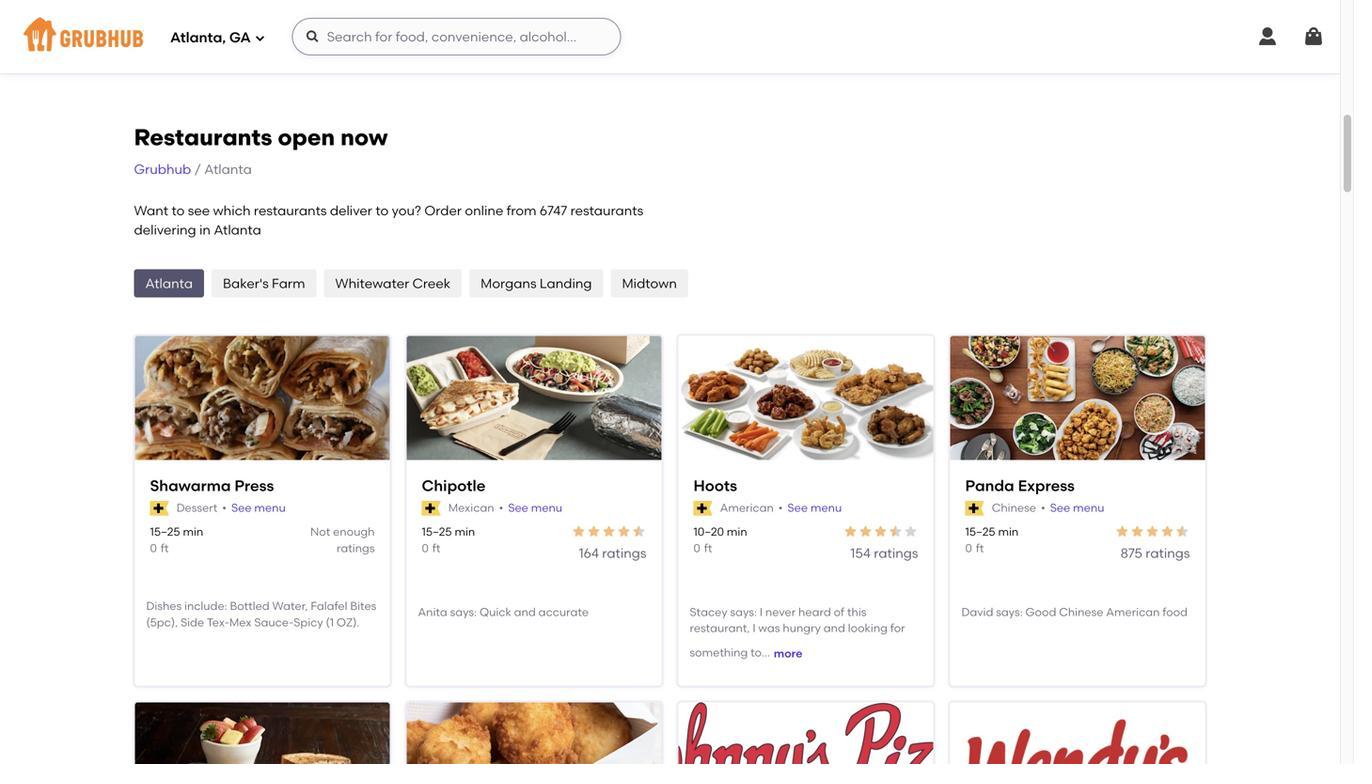 Task type: describe. For each thing, give the bounding box(es) containing it.
min for chipotle
[[455, 526, 475, 539]]

hoots delivery image
[[679, 336, 934, 463]]

want to see which restaurants deliver to you? order online from 6747 restaurants delivering in atlanta
[[134, 203, 644, 238]]

bites
[[350, 600, 377, 613]]

anita
[[418, 606, 448, 619]]

1 horizontal spatial to
[[376, 203, 389, 219]]

morgans landing link
[[470, 270, 604, 298]]

... more
[[762, 646, 803, 661]]

falafel
[[311, 600, 348, 613]]

see for chipotle
[[508, 502, 529, 515]]

says: for panda express
[[997, 606, 1023, 619]]

atlanta, ga
[[170, 29, 251, 46]]

good
[[1026, 606, 1057, 619]]

0 horizontal spatial to
[[172, 203, 185, 219]]

was
[[759, 622, 780, 636]]

creek
[[413, 276, 451, 292]]

menu for hoots
[[811, 502, 842, 515]]

baker's
[[223, 276, 269, 292]]

not
[[310, 526, 330, 539]]

15–25 for chipotle
[[422, 526, 452, 539]]

15–25 min 0 ft for panda express
[[966, 526, 1019, 556]]

express
[[1018, 477, 1075, 495]]

10–20 min 0 ft
[[694, 526, 748, 556]]

min for panda express
[[999, 526, 1019, 539]]

in
[[199, 222, 211, 238]]

dessert
[[177, 502, 218, 515]]

6747
[[540, 203, 568, 219]]

bottled
[[230, 600, 270, 613]]

accurate
[[539, 606, 589, 619]]

shawarma press
[[150, 477, 274, 495]]

10–20
[[694, 526, 724, 539]]

menu for shawarma press
[[254, 502, 286, 515]]

2 vertical spatial atlanta
[[145, 276, 193, 292]]

restaurant,
[[690, 622, 750, 636]]

see
[[188, 203, 210, 219]]

oz).
[[337, 616, 360, 630]]

you?
[[392, 203, 421, 219]]

more
[[774, 647, 803, 661]]

food
[[1163, 606, 1188, 619]]

0 for panda express
[[966, 542, 973, 556]]

mexican
[[448, 502, 494, 515]]

atlanta,
[[170, 29, 226, 46]]

tex-
[[207, 616, 229, 630]]

farm
[[272, 276, 305, 292]]

and inside stacey says: i never heard of this restaurant, i was hungry and looking for something to
[[824, 622, 846, 636]]

whitewater
[[335, 276, 409, 292]]

panda
[[966, 477, 1015, 495]]

wendy's delivery image
[[951, 703, 1206, 765]]

says: inside stacey says: i never heard of this restaurant, i was hungry and looking for something to
[[731, 606, 757, 619]]

ga
[[229, 29, 251, 46]]

ft for chipotle
[[433, 542, 441, 556]]

1 vertical spatial american
[[1107, 606, 1160, 619]]

press
[[235, 477, 274, 495]]

1 horizontal spatial svg image
[[1303, 25, 1326, 48]]

min for hoots
[[727, 526, 748, 539]]

delivering
[[134, 222, 196, 238]]

enough
[[333, 526, 375, 539]]

154
[[851, 546, 871, 562]]

water,
[[272, 600, 308, 613]]

restaurants
[[134, 124, 272, 151]]

restaurants open now
[[134, 124, 388, 151]]

sauce-
[[254, 616, 294, 630]]

164
[[579, 546, 599, 562]]

see menu link for shawarma press
[[231, 501, 286, 517]]

• for shawarma press
[[222, 502, 227, 515]]

15–25 for panda express
[[966, 526, 996, 539]]

open
[[278, 124, 335, 151]]

deliver
[[330, 203, 373, 219]]

• for hoots
[[779, 502, 783, 515]]

looking
[[848, 622, 888, 636]]

Search for food, convenience, alcohol... search field
[[292, 18, 622, 56]]

chipotle delivery image
[[407, 336, 662, 463]]

154 ratings
[[851, 546, 919, 562]]

see menu link for hoots
[[788, 501, 842, 517]]

from
[[507, 203, 537, 219]]

grubhub / atlanta
[[134, 161, 252, 177]]

875
[[1121, 546, 1143, 562]]

stacey
[[690, 606, 728, 619]]

grubhub
[[134, 161, 191, 177]]

0 vertical spatial atlanta
[[204, 161, 252, 177]]

panda express link
[[966, 476, 1191, 497]]

to inside stacey says: i never heard of this restaurant, i was hungry and looking for something to
[[751, 646, 762, 660]]

0 for chipotle
[[422, 542, 429, 556]]

chipotle
[[422, 477, 486, 495]]

• for chipotle
[[499, 502, 504, 515]]

ratings for chipotle
[[602, 546, 647, 562]]

menu for panda express
[[1074, 502, 1105, 515]]

something
[[690, 646, 748, 660]]

atlanta inside want to see which restaurants deliver to you? order online from 6747 restaurants delivering in atlanta
[[214, 222, 261, 238]]

15–25 min 0 ft for shawarma press
[[150, 526, 203, 556]]

1 vertical spatial i
[[753, 622, 756, 636]]

min for shawarma press
[[183, 526, 203, 539]]

anita says: quick and accurate
[[418, 606, 589, 619]]

15–25 min 0 ft for chipotle
[[422, 526, 475, 556]]

shawarma press link
[[150, 476, 375, 497]]

spicy
[[294, 616, 323, 630]]

more button
[[774, 637, 803, 671]]

• for panda express
[[1041, 502, 1046, 515]]

dishes
[[146, 600, 182, 613]]

see for shawarma press
[[231, 502, 252, 515]]

ratings inside not enough ratings
[[337, 542, 375, 556]]

(1
[[326, 616, 334, 630]]

0 horizontal spatial svg image
[[305, 29, 321, 44]]

johnny's new york style pizza delivery image
[[679, 703, 934, 765]]

landing
[[540, 276, 592, 292]]

15–25 for shawarma press
[[150, 526, 180, 539]]

stacey says: i never heard of this restaurant, i was hungry and looking for something to
[[690, 606, 906, 660]]



Task type: vqa. For each thing, say whether or not it's contained in the screenshot.
pico
no



Task type: locate. For each thing, give the bounding box(es) containing it.
subscription pass image for panda express
[[966, 501, 985, 516]]

0 for shawarma press
[[150, 542, 157, 556]]

0 down 10–20
[[694, 542, 701, 556]]

15–25 down the dessert
[[150, 526, 180, 539]]

0 horizontal spatial svg image
[[255, 32, 266, 44]]

see for panda express
[[1051, 502, 1071, 515]]

ratings right 164
[[602, 546, 647, 562]]

4 min from the left
[[999, 526, 1019, 539]]

menu for chipotle
[[531, 502, 563, 515]]

15–25
[[150, 526, 180, 539], [422, 526, 452, 539], [966, 526, 996, 539]]

1 subscription pass image from the left
[[150, 501, 169, 516]]

star icon image
[[572, 525, 587, 540], [587, 525, 602, 540], [602, 525, 617, 540], [617, 525, 632, 540], [632, 525, 647, 540], [632, 525, 647, 540], [843, 525, 858, 540], [858, 525, 873, 540], [873, 525, 889, 540], [889, 525, 904, 540], [889, 525, 904, 540], [904, 525, 919, 540], [1115, 525, 1130, 540], [1130, 525, 1145, 540], [1145, 525, 1160, 540], [1160, 525, 1175, 540], [1175, 525, 1191, 540], [1175, 525, 1191, 540]]

to left "see"
[[172, 203, 185, 219]]

2 horizontal spatial 15–25
[[966, 526, 996, 539]]

include:
[[184, 600, 227, 613]]

2 min from the left
[[455, 526, 475, 539]]

0 inside 10–20 min 0 ft
[[694, 542, 701, 556]]

1 min from the left
[[183, 526, 203, 539]]

1 0 from the left
[[150, 542, 157, 556]]

subscription pass image for shawarma press
[[150, 501, 169, 516]]

subscription pass image up 10–20
[[694, 501, 713, 516]]

0 horizontal spatial chinese
[[992, 502, 1037, 515]]

ft up 'anita'
[[433, 542, 441, 556]]

this
[[848, 606, 867, 619]]

ratings
[[337, 542, 375, 556], [602, 546, 647, 562], [874, 546, 919, 562], [1146, 546, 1191, 562]]

3 15–25 from the left
[[966, 526, 996, 539]]

4 • from the left
[[1041, 502, 1046, 515]]

ft for shawarma press
[[161, 542, 169, 556]]

to
[[172, 203, 185, 219], [376, 203, 389, 219], [751, 646, 762, 660]]

2 horizontal spatial to
[[751, 646, 762, 660]]

mexican • see menu
[[448, 502, 563, 515]]

min right 10–20
[[727, 526, 748, 539]]

0 vertical spatial chinese
[[992, 502, 1037, 515]]

1 ft from the left
[[161, 542, 169, 556]]

0 horizontal spatial subscription pass image
[[150, 501, 169, 516]]

• down express in the bottom right of the page
[[1041, 502, 1046, 515]]

and
[[514, 606, 536, 619], [824, 622, 846, 636]]

chinese • see menu
[[992, 502, 1105, 515]]

0 up david
[[966, 542, 973, 556]]

2 • from the left
[[499, 502, 504, 515]]

i
[[760, 606, 763, 619], [753, 622, 756, 636]]

1 horizontal spatial american
[[1107, 606, 1160, 619]]

• down hoots link
[[779, 502, 783, 515]]

jason's deli - lawrenceville, ga delivery image
[[135, 703, 390, 765]]

ft down 10–20
[[705, 542, 713, 556]]

says: for chipotle
[[450, 606, 477, 619]]

2 horizontal spatial says:
[[997, 606, 1023, 619]]

2 0 from the left
[[422, 542, 429, 556]]

•
[[222, 502, 227, 515], [499, 502, 504, 515], [779, 502, 783, 515], [1041, 502, 1046, 515]]

grubhub link
[[134, 161, 191, 177]]

see down chipotle link
[[508, 502, 529, 515]]

4 ft from the left
[[976, 542, 984, 556]]

1 vertical spatial atlanta
[[214, 222, 261, 238]]

ratings for panda express
[[1146, 546, 1191, 562]]

1 horizontal spatial says:
[[731, 606, 757, 619]]

ft up dishes
[[161, 542, 169, 556]]

3 0 from the left
[[694, 542, 701, 556]]

side
[[181, 616, 204, 630]]

american • see menu
[[720, 502, 842, 515]]

subscription pass image down chipotle
[[422, 501, 441, 516]]

ratings for hoots
[[874, 546, 919, 562]]

4 menu from the left
[[1074, 502, 1105, 515]]

menu down hoots link
[[811, 502, 842, 515]]

chipotle link
[[422, 476, 647, 497]]

mex
[[229, 616, 252, 630]]

see down press at the left bottom of the page
[[231, 502, 252, 515]]

ft down panda
[[976, 542, 984, 556]]

panda express delivery image
[[951, 336, 1206, 463]]

online
[[465, 203, 504, 219]]

see menu link
[[231, 501, 286, 517], [508, 501, 563, 517], [788, 501, 842, 517], [1051, 501, 1105, 517]]

min down the dessert
[[183, 526, 203, 539]]

dessert • see menu
[[177, 502, 286, 515]]

15–25 down the mexican
[[422, 526, 452, 539]]

1 vertical spatial chinese
[[1060, 606, 1104, 619]]

menu down shawarma press link
[[254, 502, 286, 515]]

american
[[720, 502, 774, 515], [1107, 606, 1160, 619]]

hoots link
[[694, 476, 919, 497]]

3 15–25 min 0 ft from the left
[[966, 526, 1019, 556]]

and right quick
[[514, 606, 536, 619]]

0 horizontal spatial says:
[[450, 606, 477, 619]]

0 horizontal spatial subscription pass image
[[694, 501, 713, 516]]

3 says: from the left
[[997, 606, 1023, 619]]

atlanta down delivering
[[145, 276, 193, 292]]

david says: good chinese american food
[[962, 606, 1188, 619]]

min inside 10–20 min 0 ft
[[727, 526, 748, 539]]

says: right 'anita'
[[450, 606, 477, 619]]

i up 'was'
[[760, 606, 763, 619]]

0 horizontal spatial 15–25
[[150, 526, 180, 539]]

subscription pass image
[[694, 501, 713, 516], [966, 501, 985, 516]]

see for hoots
[[788, 502, 808, 515]]

says: up the restaurant,
[[731, 606, 757, 619]]

subscription pass image for hoots
[[694, 501, 713, 516]]

3 see menu link from the left
[[788, 501, 842, 517]]

see down express in the bottom right of the page
[[1051, 502, 1071, 515]]

atlanta link
[[134, 270, 204, 298]]

0 horizontal spatial i
[[753, 622, 756, 636]]

svg image
[[1303, 25, 1326, 48], [305, 29, 321, 44]]

want
[[134, 203, 168, 219]]

2 see from the left
[[508, 502, 529, 515]]

whitewater creek link
[[324, 270, 462, 298]]

hungry
[[783, 622, 821, 636]]

atlanta down the "which"
[[214, 222, 261, 238]]

875 ratings
[[1121, 546, 1191, 562]]

3 min from the left
[[727, 526, 748, 539]]

2 see menu link from the left
[[508, 501, 563, 517]]

to down 'was'
[[751, 646, 762, 660]]

quick
[[480, 606, 512, 619]]

midtown link
[[611, 270, 689, 298]]

heard
[[799, 606, 831, 619]]

1 see menu link from the left
[[231, 501, 286, 517]]

4 see from the left
[[1051, 502, 1071, 515]]

morgans landing
[[481, 276, 592, 292]]

subscription pass image down panda
[[966, 501, 985, 516]]

0
[[150, 542, 157, 556], [422, 542, 429, 556], [694, 542, 701, 556], [966, 542, 973, 556]]

1 horizontal spatial i
[[760, 606, 763, 619]]

• down shawarma press
[[222, 502, 227, 515]]

0 vertical spatial american
[[720, 502, 774, 515]]

0 vertical spatial i
[[760, 606, 763, 619]]

i left 'was'
[[753, 622, 756, 636]]

midtown
[[622, 276, 677, 292]]

now
[[341, 124, 388, 151]]

ratings right 154
[[874, 546, 919, 562]]

shawarma press delivery image
[[135, 336, 390, 463]]

which
[[213, 203, 251, 219]]

ft for hoots
[[705, 542, 713, 556]]

2 subscription pass image from the left
[[422, 501, 441, 516]]

ft for panda express
[[976, 542, 984, 556]]

2 says: from the left
[[731, 606, 757, 619]]

panda express
[[966, 477, 1075, 495]]

chick-fil-a delivery image
[[407, 703, 662, 765]]

see menu link down panda express link
[[1051, 501, 1105, 517]]

subscription pass image
[[150, 501, 169, 516], [422, 501, 441, 516]]

restaurants right the "which"
[[254, 203, 327, 219]]

(5pc),
[[146, 616, 178, 630]]

15–25 min 0 ft down the dessert
[[150, 526, 203, 556]]

see down hoots link
[[788, 502, 808, 515]]

0 up 'anita'
[[422, 542, 429, 556]]

1 subscription pass image from the left
[[694, 501, 713, 516]]

1 15–25 min 0 ft from the left
[[150, 526, 203, 556]]

164 ratings
[[579, 546, 647, 562]]

min
[[183, 526, 203, 539], [455, 526, 475, 539], [727, 526, 748, 539], [999, 526, 1019, 539]]

3 • from the left
[[779, 502, 783, 515]]

not enough ratings
[[310, 526, 375, 556]]

order
[[425, 203, 462, 219]]

2 15–25 from the left
[[422, 526, 452, 539]]

main navigation navigation
[[0, 0, 1341, 73]]

hoots
[[694, 477, 738, 495]]

/
[[194, 161, 201, 177]]

2 menu from the left
[[531, 502, 563, 515]]

menu down panda express link
[[1074, 502, 1105, 515]]

see menu link down shawarma press link
[[231, 501, 286, 517]]

restaurants
[[254, 203, 327, 219], [571, 203, 644, 219]]

1 says: from the left
[[450, 606, 477, 619]]

ratings right 875
[[1146, 546, 1191, 562]]

see menu link down hoots link
[[788, 501, 842, 517]]

2 15–25 min 0 ft from the left
[[422, 526, 475, 556]]

1 horizontal spatial subscription pass image
[[422, 501, 441, 516]]

baker's farm
[[223, 276, 305, 292]]

0 vertical spatial and
[[514, 606, 536, 619]]

1 menu from the left
[[254, 502, 286, 515]]

whitewater creek
[[335, 276, 451, 292]]

• right the mexican
[[499, 502, 504, 515]]

1 horizontal spatial subscription pass image
[[966, 501, 985, 516]]

4 see menu link from the left
[[1051, 501, 1105, 517]]

1 horizontal spatial 15–25
[[422, 526, 452, 539]]

to left you?
[[376, 203, 389, 219]]

0 horizontal spatial 15–25 min 0 ft
[[150, 526, 203, 556]]

1 vertical spatial and
[[824, 622, 846, 636]]

3 see from the left
[[788, 502, 808, 515]]

subscription pass image left the dessert
[[150, 501, 169, 516]]

shawarma
[[150, 477, 231, 495]]

ft inside 10–20 min 0 ft
[[705, 542, 713, 556]]

american left food
[[1107, 606, 1160, 619]]

min down chinese • see menu
[[999, 526, 1019, 539]]

restaurants right 6747
[[571, 203, 644, 219]]

chinese down panda express
[[992, 502, 1037, 515]]

1 horizontal spatial restaurants
[[571, 203, 644, 219]]

ratings down enough
[[337, 542, 375, 556]]

of
[[834, 606, 845, 619]]

dishes include: bottled water, falafel bites (5pc), side tex-mex sauce-spicy (1 oz).
[[146, 600, 377, 630]]

see
[[231, 502, 252, 515], [508, 502, 529, 515], [788, 502, 808, 515], [1051, 502, 1071, 515]]

see menu link for panda express
[[1051, 501, 1105, 517]]

svg image
[[1257, 25, 1279, 48], [255, 32, 266, 44]]

baker's farm link
[[212, 270, 317, 298]]

min down the mexican
[[455, 526, 475, 539]]

ft
[[161, 542, 169, 556], [433, 542, 441, 556], [705, 542, 713, 556], [976, 542, 984, 556]]

american down hoots
[[720, 502, 774, 515]]

3 menu from the left
[[811, 502, 842, 515]]

see menu link down chipotle link
[[508, 501, 563, 517]]

2 ft from the left
[[433, 542, 441, 556]]

0 for hoots
[[694, 542, 701, 556]]

atlanta right '/'
[[204, 161, 252, 177]]

0 horizontal spatial restaurants
[[254, 203, 327, 219]]

says: left good
[[997, 606, 1023, 619]]

1 restaurants from the left
[[254, 203, 327, 219]]

2 restaurants from the left
[[571, 203, 644, 219]]

for
[[891, 622, 906, 636]]

and down of
[[824, 622, 846, 636]]

1 horizontal spatial svg image
[[1257, 25, 1279, 48]]

1 horizontal spatial chinese
[[1060, 606, 1104, 619]]

15–25 min 0 ft down panda
[[966, 526, 1019, 556]]

1 15–25 from the left
[[150, 526, 180, 539]]

15–25 min 0 ft down the mexican
[[422, 526, 475, 556]]

2 subscription pass image from the left
[[966, 501, 985, 516]]

2 horizontal spatial 15–25 min 0 ft
[[966, 526, 1019, 556]]

15–25 min 0 ft
[[150, 526, 203, 556], [422, 526, 475, 556], [966, 526, 1019, 556]]

1 see from the left
[[231, 502, 252, 515]]

3 ft from the left
[[705, 542, 713, 556]]

subscription pass image for chipotle
[[422, 501, 441, 516]]

1 horizontal spatial 15–25 min 0 ft
[[422, 526, 475, 556]]

1 horizontal spatial and
[[824, 622, 846, 636]]

0 up dishes
[[150, 542, 157, 556]]

menu down chipotle link
[[531, 502, 563, 515]]

...
[[762, 646, 770, 660]]

15–25 down panda
[[966, 526, 996, 539]]

0 horizontal spatial and
[[514, 606, 536, 619]]

4 0 from the left
[[966, 542, 973, 556]]

see menu link for chipotle
[[508, 501, 563, 517]]

chinese right good
[[1060, 606, 1104, 619]]

never
[[766, 606, 796, 619]]

0 horizontal spatial american
[[720, 502, 774, 515]]

morgans
[[481, 276, 537, 292]]

david
[[962, 606, 994, 619]]

1 • from the left
[[222, 502, 227, 515]]



